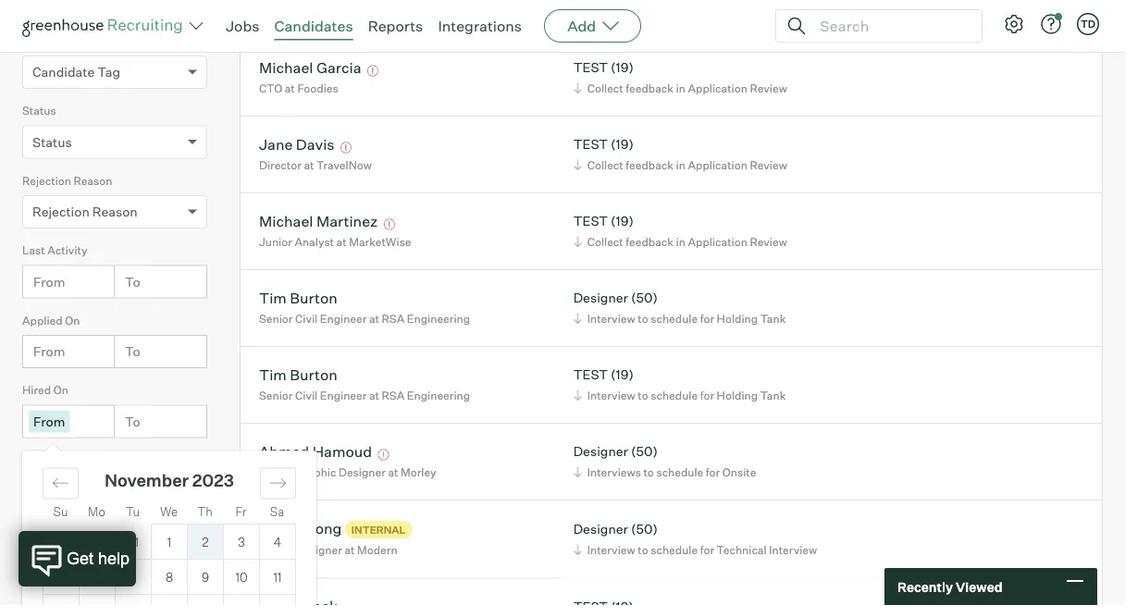 Task type: vqa. For each thing, say whether or not it's contained in the screenshot.
Show only jobs I'm following's the Show
no



Task type: describe. For each thing, give the bounding box(es) containing it.
collect for jane davis
[[587, 158, 623, 172]]

mo
[[88, 504, 105, 519]]

to for designer (50) interviews to schedule for onsite
[[643, 465, 654, 479]]

michael martinez link
[[259, 212, 378, 233]]

test for jane davis
[[573, 136, 608, 152]]

4
[[274, 534, 281, 549]]

review for michael garcia
[[750, 81, 787, 95]]

interviews to schedule for preliminary screen
[[587, 4, 821, 18]]

to for designer (50) interview to schedule for technical interview
[[638, 543, 648, 556]]

1 senior from the top
[[259, 311, 293, 325]]

foodies
[[297, 81, 338, 95]]

schedule for designer (50) interview to schedule for technical interview
[[651, 543, 698, 556]]

31
[[127, 534, 139, 549]]

hired
[[22, 383, 51, 397]]

duplicates
[[130, 454, 187, 469]]

5
[[57, 570, 65, 584]]

jobs
[[226, 17, 260, 35]]

janet wong
[[259, 519, 342, 537]]

in for michael martinez
[[676, 235, 686, 249]]

sa
[[270, 504, 284, 519]]

janet wong link
[[259, 519, 342, 540]]

(19) for jane davis
[[611, 136, 634, 152]]

engineer for test (19)
[[320, 388, 367, 402]]

collect feedback in application review link for jane davis
[[571, 156, 792, 174]]

test (19) collect feedback in application review for michael martinez
[[573, 213, 787, 249]]

martinez
[[316, 212, 378, 230]]

4 senior from the top
[[259, 543, 293, 557]]

designer inside designer (50) interview to schedule for technical interview
[[573, 521, 628, 537]]

9
[[202, 570, 209, 584]]

review for michael martinez
[[750, 235, 787, 249]]

garcia
[[316, 58, 361, 76]]

schedule for designer (50) interviews to schedule for onsite
[[656, 465, 703, 479]]

technical
[[717, 543, 767, 556]]

at up the ahmed hamoud has been in onsite for more than 21 days 'image'
[[369, 388, 379, 402]]

3 button
[[224, 525, 259, 559]]

show
[[45, 454, 76, 469]]

(19) inside test (19) interview to schedule for holding tank
[[611, 367, 634, 383]]

1 vertical spatial status
[[32, 134, 72, 150]]

for for designer (50) interview to schedule for holding tank
[[700, 311, 714, 325]]

tim burton senior civil engineer at rsa engineering for test
[[259, 365, 470, 402]]

janet
[[259, 519, 298, 537]]

collect feedback in application review link for michael garcia
[[571, 79, 792, 97]]

november
[[105, 470, 189, 491]]

(19) for michael garcia
[[611, 59, 634, 76]]

for for designer (50) interviews to schedule for onsite
[[706, 465, 720, 479]]

feedback for michael garcia
[[626, 81, 674, 95]]

rejection reason element
[[22, 172, 207, 242]]

davis
[[296, 135, 335, 153]]

interviews to schedule for onsite link
[[571, 463, 761, 481]]

jane
[[259, 135, 293, 153]]

0 vertical spatial candidate tag
[[22, 34, 98, 48]]

tim for designer
[[259, 288, 287, 307]]

jane davis has been in application review for more than 5 days image
[[338, 142, 354, 153]]

td button
[[1077, 13, 1099, 35]]

interviews inside 'designer (50) interviews to schedule for onsite'
[[587, 465, 641, 479]]

to for designer (50) interview to schedule for holding tank
[[638, 311, 648, 325]]

candidates
[[274, 17, 353, 35]]

su
[[53, 504, 68, 519]]

designer (50) interviews to schedule for onsite
[[573, 443, 756, 479]]

2 senior from the top
[[259, 388, 293, 402]]

designer (50) interview to schedule for holding tank
[[573, 290, 786, 325]]

michael garcia
[[259, 58, 361, 76]]

applied on
[[22, 313, 80, 327]]

td
[[1081, 18, 1096, 30]]

6 button
[[80, 560, 115, 594]]

at down marketwise
[[369, 311, 379, 325]]

application for jane davis
[[688, 158, 747, 172]]

jobs link
[[226, 17, 260, 35]]

recently
[[897, 578, 953, 595]]

10
[[235, 570, 248, 584]]

holding for (50)
[[717, 311, 758, 325]]

at down martinez
[[336, 235, 347, 249]]

29
[[54, 534, 68, 549]]

michael martinez has been in application review for more than 5 days image
[[381, 219, 398, 230]]

11
[[273, 570, 282, 584]]

test for michael martinez
[[573, 213, 608, 229]]

collect for michael martinez
[[587, 235, 623, 249]]

at down davis
[[304, 158, 314, 172]]

holding for (19)
[[717, 388, 758, 402]]

schedule for designer (50) interview to schedule for holding tank
[[651, 311, 698, 325]]

tim burton link for designer
[[259, 288, 338, 310]]

november 2023
[[105, 470, 234, 491]]

4 button
[[260, 525, 295, 559]]

junior
[[259, 235, 292, 249]]

in for michael garcia
[[676, 81, 686, 95]]

2023
[[192, 470, 234, 491]]

0 vertical spatial reason
[[74, 174, 112, 188]]

morley
[[401, 465, 436, 479]]

hamoud
[[312, 442, 372, 460]]

engineering for test
[[407, 388, 470, 402]]

michael for michael garcia
[[259, 58, 313, 76]]

interview to schedule for technical interview link
[[571, 541, 822, 558]]

at right the cto
[[285, 81, 295, 95]]

th
[[197, 504, 213, 519]]

tank for (19)
[[760, 388, 786, 402]]

test (19) collect feedback in application review for michael garcia
[[573, 59, 787, 95]]

preliminary
[[722, 4, 782, 18]]

ux/ui
[[259, 4, 292, 18]]

integrations
[[438, 17, 522, 35]]

michael garcia link
[[259, 58, 361, 79]]

7
[[130, 570, 137, 584]]

6
[[93, 570, 101, 584]]

1 interviews from the top
[[587, 4, 641, 18]]

11 button
[[260, 560, 295, 594]]

candidate tag element
[[22, 32, 207, 102]]

director at travelnow
[[259, 158, 372, 172]]

ux/ui designer at anyway, inc.
[[259, 4, 422, 18]]

engineering for designer
[[407, 311, 470, 325]]

test inside test (19) interview to schedule for holding tank
[[573, 367, 608, 383]]

for inside interviews to schedule for preliminary screen link
[[706, 4, 720, 18]]

onsite
[[722, 465, 756, 479]]

civil for designer (50)
[[295, 311, 318, 325]]

0 vertical spatial tag
[[78, 34, 98, 48]]

junior analyst at marketwise
[[259, 235, 411, 249]]

1 vertical spatial tag
[[97, 64, 120, 80]]

3 from from the top
[[33, 413, 65, 429]]

at left modern
[[345, 543, 355, 557]]

application for michael martinez
[[688, 235, 747, 249]]

30
[[90, 534, 105, 549]]

interview to schedule for holding tank link for (19)
[[571, 386, 790, 404]]

senior graphic designer at morley
[[259, 465, 436, 479]]

test (19) interview to schedule for holding tank
[[573, 367, 786, 402]]

cto at foodies
[[259, 81, 338, 95]]

reports
[[368, 17, 423, 35]]

1
[[167, 534, 171, 549]]

3
[[238, 534, 245, 549]]

interview for test (19) interview to schedule for holding tank
[[587, 388, 635, 402]]

review for jane davis
[[750, 158, 787, 172]]

to for applied on
[[125, 343, 140, 360]]

Search text field
[[815, 12, 965, 39]]

we
[[160, 504, 178, 519]]

responsibility
[[22, 532, 112, 548]]

31 button
[[115, 524, 151, 559]]

rsa for test (19)
[[382, 388, 405, 402]]

2
[[202, 534, 209, 549]]

inc.
[[403, 4, 422, 18]]

(50) for ahmed hamoud
[[631, 443, 658, 460]]



Task type: locate. For each thing, give the bounding box(es) containing it.
3 (50) from the top
[[631, 521, 658, 537]]

1 vertical spatial holding
[[717, 388, 758, 402]]

holding inside designer (50) interview to schedule for holding tank
[[717, 311, 758, 325]]

1 engineering from the top
[[407, 311, 470, 325]]

1 holding from the top
[[717, 311, 758, 325]]

tank inside designer (50) interview to schedule for holding tank
[[760, 311, 786, 325]]

1 vertical spatial rsa
[[382, 388, 405, 402]]

schedule inside designer (50) interview to schedule for holding tank
[[651, 311, 698, 325]]

2 (50) from the top
[[631, 443, 658, 460]]

director
[[259, 158, 301, 172]]

candidate tag
[[22, 34, 98, 48], [32, 64, 120, 80]]

0 vertical spatial interviews
[[587, 4, 641, 18]]

activity
[[47, 244, 87, 257]]

2 vertical spatial application
[[688, 235, 747, 249]]

tim burton senior civil engineer at rsa engineering up "hamoud"
[[259, 365, 470, 402]]

0 vertical spatial civil
[[295, 311, 318, 325]]

michael garcia has been in application review for more than 5 days image
[[365, 65, 381, 76]]

from down last activity
[[33, 274, 65, 290]]

1 vertical spatial engineer
[[320, 388, 367, 402]]

designer inside 'designer (50) interviews to schedule for onsite'
[[573, 443, 628, 460]]

4 (19) from the top
[[611, 367, 634, 383]]

2 vertical spatial (50)
[[631, 521, 658, 537]]

2 test from the top
[[573, 136, 608, 152]]

tim burton link up ahmed
[[259, 365, 338, 386]]

michael for michael martinez
[[259, 212, 313, 230]]

(50) for janet wong
[[631, 521, 658, 537]]

tim
[[259, 288, 287, 307], [259, 365, 287, 384]]

2 vertical spatial to
[[125, 413, 140, 429]]

schedule left onsite
[[656, 465, 703, 479]]

3 collect feedback in application review link from the top
[[571, 233, 792, 250]]

2 tank from the top
[[760, 388, 786, 402]]

2 burton from the top
[[290, 365, 338, 384]]

civil for test (19)
[[295, 388, 318, 402]]

collect for michael garcia
[[587, 81, 623, 95]]

civil down analyst
[[295, 311, 318, 325]]

0 vertical spatial collect
[[587, 81, 623, 95]]

tim down the junior
[[259, 288, 287, 307]]

interview for designer (50) interview to schedule for holding tank
[[587, 311, 635, 325]]

viewed
[[956, 578, 1003, 595]]

michael martinez
[[259, 212, 378, 230]]

ahmed
[[259, 442, 309, 460]]

2 holding from the top
[[717, 388, 758, 402]]

interviews to schedule for preliminary screen link
[[571, 2, 826, 20]]

0 vertical spatial status
[[22, 104, 56, 118]]

test for michael garcia
[[573, 59, 608, 76]]

0 vertical spatial interview to schedule for holding tank link
[[571, 310, 790, 327]]

1 vertical spatial candidate tag
[[32, 64, 120, 80]]

1 feedback from the top
[[626, 81, 674, 95]]

tim burton link for test
[[259, 365, 338, 386]]

for for test (19) interview to schedule for holding tank
[[700, 388, 714, 402]]

1 vertical spatial collect feedback in application review link
[[571, 156, 792, 174]]

michael inside michael martinez link
[[259, 212, 313, 230]]

1 vertical spatial tank
[[760, 388, 786, 402]]

0 vertical spatial in
[[676, 81, 686, 95]]

2 vertical spatial collect feedback in application review link
[[571, 233, 792, 250]]

last activity
[[22, 244, 87, 257]]

(50) inside 'designer (50) interviews to schedule for onsite'
[[631, 443, 658, 460]]

1 civil from the top
[[295, 311, 318, 325]]

interviews
[[587, 4, 641, 18], [587, 465, 641, 479]]

interview inside test (19) interview to schedule for holding tank
[[587, 388, 635, 402]]

senior down the junior
[[259, 311, 293, 325]]

to for last activity
[[125, 274, 140, 290]]

application for michael garcia
[[688, 81, 747, 95]]

2 vertical spatial in
[[676, 235, 686, 249]]

schedule up test (19) interview to schedule for holding tank
[[651, 311, 698, 325]]

schedule left technical
[[651, 543, 698, 556]]

last
[[22, 244, 45, 257]]

2 from from the top
[[33, 343, 65, 360]]

1 vertical spatial civil
[[295, 388, 318, 402]]

to for test (19) interview to schedule for holding tank
[[638, 388, 648, 402]]

0 vertical spatial rejection
[[22, 174, 71, 188]]

candidate
[[22, 34, 76, 48], [32, 64, 95, 80]]

holding up onsite
[[717, 388, 758, 402]]

on
[[65, 313, 80, 327], [53, 383, 68, 397]]

2 vertical spatial collect
[[587, 235, 623, 249]]

1 to from the top
[[125, 274, 140, 290]]

tim up ahmed
[[259, 365, 287, 384]]

collect feedback in application review link for michael martinez
[[571, 233, 792, 250]]

8 button
[[152, 560, 187, 594]]

interview
[[587, 311, 635, 325], [587, 388, 635, 402], [587, 543, 635, 556], [769, 543, 817, 556]]

reason
[[74, 174, 112, 188], [92, 204, 138, 220]]

configure image
[[1003, 13, 1025, 35]]

3 (19) from the top
[[611, 213, 634, 229]]

2 in from the top
[[676, 158, 686, 172]]

1 vertical spatial interview to schedule for holding tank link
[[571, 386, 790, 404]]

schedule inside designer (50) interview to schedule for technical interview
[[651, 543, 698, 556]]

2 tim from the top
[[259, 365, 287, 384]]

1 vertical spatial application
[[688, 158, 747, 172]]

0 vertical spatial holding
[[717, 311, 758, 325]]

michael
[[259, 58, 313, 76], [259, 212, 313, 230]]

1 vertical spatial in
[[676, 158, 686, 172]]

30 button
[[79, 524, 115, 559]]

2 rsa from the top
[[382, 388, 405, 402]]

2 test (19) collect feedback in application review from the top
[[573, 136, 787, 172]]

burton down analyst
[[290, 288, 338, 307]]

tim burton senior civil engineer at rsa engineering down marketwise
[[259, 288, 470, 325]]

3 feedback from the top
[[626, 235, 674, 249]]

2 to from the top
[[125, 343, 140, 360]]

from for applied
[[33, 343, 65, 360]]

tank for (50)
[[760, 311, 786, 325]]

michael up the junior
[[259, 212, 313, 230]]

1 vertical spatial to
[[125, 343, 140, 360]]

for left onsite
[[706, 465, 720, 479]]

engineering
[[407, 311, 470, 325], [407, 388, 470, 402]]

1 tim from the top
[[259, 288, 287, 307]]

2 interviews from the top
[[587, 465, 641, 479]]

1 vertical spatial rejection
[[32, 204, 90, 220]]

reports link
[[368, 17, 423, 35]]

senior up ahmed
[[259, 388, 293, 402]]

michael inside michael garcia link
[[259, 58, 313, 76]]

1 vertical spatial on
[[53, 383, 68, 397]]

interview to schedule for holding tank link
[[571, 310, 790, 327], [571, 386, 790, 404]]

at left the anyway,
[[344, 4, 354, 18]]

jane davis
[[259, 135, 335, 153]]

1 application from the top
[[688, 81, 747, 95]]

1 button
[[152, 525, 187, 559]]

0 vertical spatial feedback
[[626, 81, 674, 95]]

for left preliminary
[[706, 4, 720, 18]]

(50) inside designer (50) interview to schedule for technical interview
[[631, 521, 658, 537]]

3 test from the top
[[573, 213, 608, 229]]

rsa for designer (50)
[[382, 311, 405, 325]]

2 vertical spatial review
[[750, 235, 787, 249]]

burton for designer
[[290, 288, 338, 307]]

pipeline tasks
[[22, 570, 113, 586]]

2 feedback from the top
[[626, 158, 674, 172]]

7 button
[[116, 560, 151, 594]]

for up 'designer (50) interviews to schedule for onsite'
[[700, 388, 714, 402]]

engineer down the junior analyst at marketwise
[[320, 311, 367, 325]]

status element
[[22, 102, 207, 172]]

1 rsa from the top
[[382, 311, 405, 325]]

2 vertical spatial feedback
[[626, 235, 674, 249]]

add button
[[544, 9, 641, 43]]

on right applied
[[65, 313, 80, 327]]

show potential duplicates
[[45, 454, 187, 469]]

on for hired on
[[53, 383, 68, 397]]

1 collect feedback in application review link from the top
[[571, 79, 792, 97]]

anyway,
[[356, 4, 400, 18]]

tim burton link down analyst
[[259, 288, 338, 310]]

0 vertical spatial engineer
[[320, 311, 367, 325]]

for up test (19) interview to schedule for holding tank
[[700, 311, 714, 325]]

ahmed hamoud has been in onsite for more than 21 days image
[[375, 449, 392, 460]]

3 review from the top
[[750, 235, 787, 249]]

source
[[22, 495, 67, 511]]

0 vertical spatial application
[[688, 81, 747, 95]]

to
[[125, 274, 140, 290], [125, 343, 140, 360], [125, 413, 140, 429]]

10 button
[[224, 560, 259, 594]]

1 vertical spatial candidate
[[32, 64, 95, 80]]

senior designer at modern
[[259, 543, 397, 557]]

marketwise
[[349, 235, 411, 249]]

1 vertical spatial interviews
[[587, 465, 641, 479]]

1 tim burton senior civil engineer at rsa engineering from the top
[[259, 288, 470, 325]]

to inside designer (50) interview to schedule for technical interview
[[638, 543, 648, 556]]

3 in from the top
[[676, 235, 686, 249]]

1 vertical spatial (50)
[[631, 443, 658, 460]]

from down applied on
[[33, 343, 65, 360]]

2 button
[[188, 525, 223, 559]]

candidates link
[[274, 17, 353, 35]]

cto
[[259, 81, 282, 95]]

for inside test (19) interview to schedule for holding tank
[[700, 388, 714, 402]]

3 collect from the top
[[587, 235, 623, 249]]

burton up the ahmed hamoud in the bottom left of the page
[[290, 365, 338, 384]]

1 tank from the top
[[760, 311, 786, 325]]

to for hired on
[[125, 413, 140, 429]]

0 vertical spatial from
[[33, 274, 65, 290]]

0 vertical spatial rejection reason
[[22, 174, 112, 188]]

schedule inside interviews to schedule for preliminary screen link
[[656, 4, 703, 18]]

holding up test (19) interview to schedule for holding tank
[[717, 311, 758, 325]]

schedule inside test (19) interview to schedule for holding tank
[[651, 388, 698, 402]]

interview for designer (50) interview to schedule for technical interview
[[587, 543, 635, 556]]

interview inside designer (50) interview to schedule for holding tank
[[587, 311, 635, 325]]

(19) for michael martinez
[[611, 213, 634, 229]]

to inside designer (50) interview to schedule for holding tank
[[638, 311, 648, 325]]

0 vertical spatial to
[[125, 274, 140, 290]]

1 vertical spatial rejection reason
[[32, 204, 138, 220]]

in for jane davis
[[676, 158, 686, 172]]

test (19) collect feedback in application review for jane davis
[[573, 136, 787, 172]]

at down the ahmed hamoud has been in onsite for more than 21 days 'image'
[[388, 465, 398, 479]]

9 button
[[188, 560, 223, 594]]

1 interview to schedule for holding tank link from the top
[[571, 310, 790, 327]]

move backward to switch to the previous month. image
[[52, 474, 69, 492]]

designer inside designer (50) interview to schedule for holding tank
[[573, 290, 628, 306]]

1 michael from the top
[[259, 58, 313, 76]]

2 review from the top
[[750, 158, 787, 172]]

feedback for jane davis
[[626, 158, 674, 172]]

0 vertical spatial candidate
[[22, 34, 76, 48]]

1 (19) from the top
[[611, 59, 634, 76]]

interview to schedule for holding tank link for (50)
[[571, 310, 790, 327]]

to right add popup button
[[643, 4, 654, 18]]

2 collect from the top
[[587, 158, 623, 172]]

interview to schedule for holding tank link up test (19) interview to schedule for holding tank
[[571, 310, 790, 327]]

schedule up 'designer (50) interviews to schedule for onsite'
[[651, 388, 698, 402]]

3 application from the top
[[688, 235, 747, 249]]

1 engineer from the top
[[320, 311, 367, 325]]

tim burton link
[[259, 288, 338, 310], [259, 365, 338, 386]]

in
[[676, 81, 686, 95], [676, 158, 686, 172], [676, 235, 686, 249]]

2 application from the top
[[688, 158, 747, 172]]

0 vertical spatial michael
[[259, 58, 313, 76]]

rsa up the ahmed hamoud has been in onsite for more than 21 days 'image'
[[382, 388, 405, 402]]

0 vertical spatial review
[[750, 81, 787, 95]]

civil up the ahmed hamoud in the bottom left of the page
[[295, 388, 318, 402]]

1 tim burton link from the top
[[259, 288, 338, 310]]

senior down ahmed
[[259, 465, 293, 479]]

ahmed hamoud link
[[259, 442, 372, 463]]

2 vertical spatial test (19) collect feedback in application review
[[573, 213, 787, 249]]

2 engineering from the top
[[407, 388, 470, 402]]

0 vertical spatial tank
[[760, 311, 786, 325]]

2 collect feedback in application review link from the top
[[571, 156, 792, 174]]

test (19) collect feedback in application review
[[573, 59, 787, 95], [573, 136, 787, 172], [573, 213, 787, 249]]

2 civil from the top
[[295, 388, 318, 402]]

1 burton from the top
[[290, 288, 338, 307]]

1 from from the top
[[33, 274, 65, 290]]

0 vertical spatial (50)
[[631, 290, 658, 306]]

(50)
[[631, 290, 658, 306], [631, 443, 658, 460], [631, 521, 658, 537]]

0 vertical spatial tim burton link
[[259, 288, 338, 310]]

1 vertical spatial feedback
[[626, 158, 674, 172]]

applied
[[22, 313, 63, 327]]

to up test (19) interview to schedule for holding tank
[[638, 311, 648, 325]]

add
[[567, 17, 596, 35]]

holding inside test (19) interview to schedule for holding tank
[[717, 388, 758, 402]]

3 test (19) collect feedback in application review from the top
[[573, 213, 787, 249]]

1 collect from the top
[[587, 81, 623, 95]]

1 vertical spatial tim burton senior civil engineer at rsa engineering
[[259, 365, 470, 402]]

tu
[[126, 504, 140, 519]]

tank
[[760, 311, 786, 325], [760, 388, 786, 402]]

schedule left preliminary
[[656, 4, 703, 18]]

status
[[22, 104, 56, 118], [32, 134, 72, 150]]

rsa down marketwise
[[382, 311, 405, 325]]

fr
[[235, 504, 247, 519]]

move forward to switch to the next month. image
[[269, 474, 287, 492]]

collect feedback in application review link
[[571, 79, 792, 97], [571, 156, 792, 174], [571, 233, 792, 250]]

rejection reason up activity
[[32, 204, 138, 220]]

tim for test
[[259, 365, 287, 384]]

interview to schedule for holding tank link up 'designer (50) interviews to schedule for onsite'
[[571, 386, 790, 404]]

feedback
[[626, 81, 674, 95], [626, 158, 674, 172], [626, 235, 674, 249]]

for for designer (50) interview to schedule for technical interview
[[700, 543, 714, 556]]

burton for test
[[290, 365, 338, 384]]

tank inside test (19) interview to schedule for holding tank
[[760, 388, 786, 402]]

1 vertical spatial review
[[750, 158, 787, 172]]

(19)
[[611, 59, 634, 76], [611, 136, 634, 152], [611, 213, 634, 229], [611, 367, 634, 383]]

1 vertical spatial burton
[[290, 365, 338, 384]]

for inside designer (50) interview to schedule for technical interview
[[700, 543, 714, 556]]

29 button
[[43, 524, 79, 559]]

wong
[[301, 519, 342, 537]]

0 vertical spatial rsa
[[382, 311, 405, 325]]

recently viewed
[[897, 578, 1003, 595]]

2 tim burton link from the top
[[259, 365, 338, 386]]

1 test from the top
[[573, 59, 608, 76]]

status down candidate tag element
[[22, 104, 56, 118]]

1 test (19) collect feedback in application review from the top
[[573, 59, 787, 95]]

0 vertical spatial tim
[[259, 288, 287, 307]]

1 vertical spatial engineering
[[407, 388, 470, 402]]

0 vertical spatial test (19) collect feedback in application review
[[573, 59, 787, 95]]

rejection reason down the status element
[[22, 174, 112, 188]]

1 vertical spatial tim burton link
[[259, 365, 338, 386]]

to inside test (19) interview to schedule for holding tank
[[638, 388, 648, 402]]

to inside 'designer (50) interviews to schedule for onsite'
[[643, 465, 654, 479]]

for inside 'designer (50) interviews to schedule for onsite'
[[706, 465, 720, 479]]

tasks
[[76, 570, 113, 586]]

for inside designer (50) interview to schedule for holding tank
[[700, 311, 714, 325]]

modern
[[357, 543, 397, 557]]

integrations link
[[438, 17, 522, 35]]

3 senior from the top
[[259, 465, 293, 479]]

4 test from the top
[[573, 367, 608, 383]]

engineer up "hamoud"
[[320, 388, 367, 402]]

2 vertical spatial from
[[33, 413, 65, 429]]

schedule for test (19) interview to schedule for holding tank
[[651, 388, 698, 402]]

greenhouse recruiting image
[[22, 15, 189, 37]]

michael up 'cto at foodies'
[[259, 58, 313, 76]]

1 vertical spatial reason
[[92, 204, 138, 220]]

(50) inside designer (50) interview to schedule for holding tank
[[631, 290, 658, 306]]

0 vertical spatial tim burton senior civil engineer at rsa engineering
[[259, 288, 470, 325]]

0 vertical spatial on
[[65, 313, 80, 327]]

0 vertical spatial engineering
[[407, 311, 470, 325]]

0 vertical spatial burton
[[290, 288, 338, 307]]

to down 'interviews to schedule for onsite' link on the right
[[638, 543, 648, 556]]

senior down the janet
[[259, 543, 293, 557]]

1 vertical spatial test (19) collect feedback in application review
[[573, 136, 787, 172]]

1 vertical spatial from
[[33, 343, 65, 360]]

to up 'designer (50) interviews to schedule for onsite'
[[638, 388, 648, 402]]

graphic
[[295, 465, 336, 479]]

2 engineer from the top
[[320, 388, 367, 402]]

november 2023 region
[[22, 451, 863, 605]]

designer
[[294, 4, 341, 18], [573, 290, 628, 306], [573, 443, 628, 460], [339, 465, 386, 479], [573, 521, 628, 537], [295, 543, 342, 557]]

1 vertical spatial michael
[[259, 212, 313, 230]]

civil
[[295, 311, 318, 325], [295, 388, 318, 402]]

internal
[[351, 523, 406, 536]]

on for applied on
[[65, 313, 80, 327]]

1 vertical spatial collect
[[587, 158, 623, 172]]

tim burton senior civil engineer at rsa engineering for designer
[[259, 288, 470, 325]]

engineer for designer (50)
[[320, 311, 367, 325]]

1 (50) from the top
[[631, 290, 658, 306]]

1 review from the top
[[750, 81, 787, 95]]

on right hired
[[53, 383, 68, 397]]

2 interview to schedule for holding tank link from the top
[[571, 386, 790, 404]]

from down hired on
[[33, 413, 65, 429]]

for left technical
[[700, 543, 714, 556]]

3 to from the top
[[125, 413, 140, 429]]

0 vertical spatial collect feedback in application review link
[[571, 79, 792, 97]]

hired on
[[22, 383, 68, 397]]

1 in from the top
[[676, 81, 686, 95]]

schedule inside 'designer (50) interviews to schedule for onsite'
[[656, 465, 703, 479]]

from for last
[[33, 274, 65, 290]]

feedback for michael martinez
[[626, 235, 674, 249]]

designer (50) interview to schedule for technical interview
[[573, 521, 817, 556]]

2 (19) from the top
[[611, 136, 634, 152]]

2 michael from the top
[[259, 212, 313, 230]]

1 vertical spatial tim
[[259, 365, 287, 384]]

8
[[166, 570, 173, 584]]

potential
[[79, 454, 127, 469]]

to up designer (50) interview to schedule for technical interview
[[643, 465, 654, 479]]

status up rejection reason element
[[32, 134, 72, 150]]

2 tim burton senior civil engineer at rsa engineering from the top
[[259, 365, 470, 402]]

to inside interviews to schedule for preliminary screen link
[[643, 4, 654, 18]]



